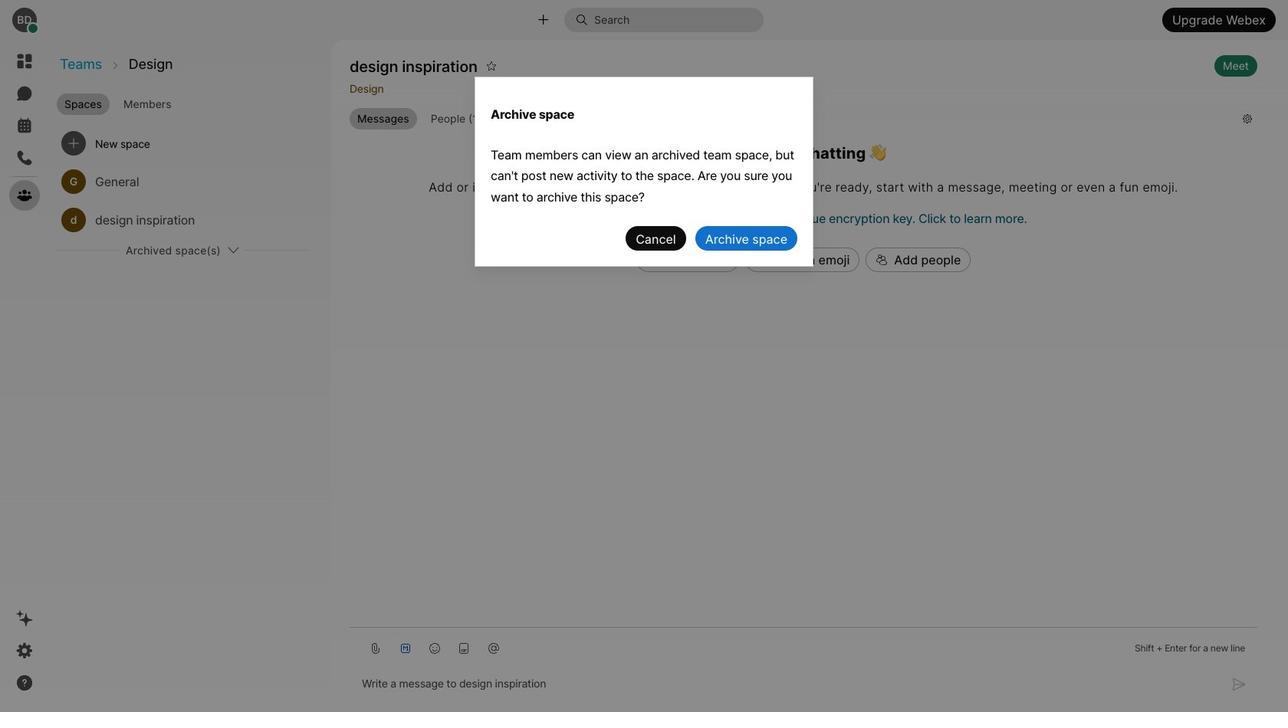 Task type: describe. For each thing, give the bounding box(es) containing it.
arrow down_16 image
[[227, 244, 239, 256]]

message composer toolbar element
[[350, 628, 1258, 663]]

design inspiration list item
[[55, 201, 310, 239]]

general list item
[[55, 163, 310, 201]]



Task type: vqa. For each thing, say whether or not it's contained in the screenshot.
group at the top
yes



Task type: locate. For each thing, give the bounding box(es) containing it.
group
[[350, 108, 1231, 130]]

list item
[[55, 124, 310, 163]]

webex tab list
[[9, 46, 40, 211]]

navigation
[[0, 40, 49, 713]]

dialog
[[475, 77, 814, 636]]

tab list
[[54, 87, 330, 117]]



